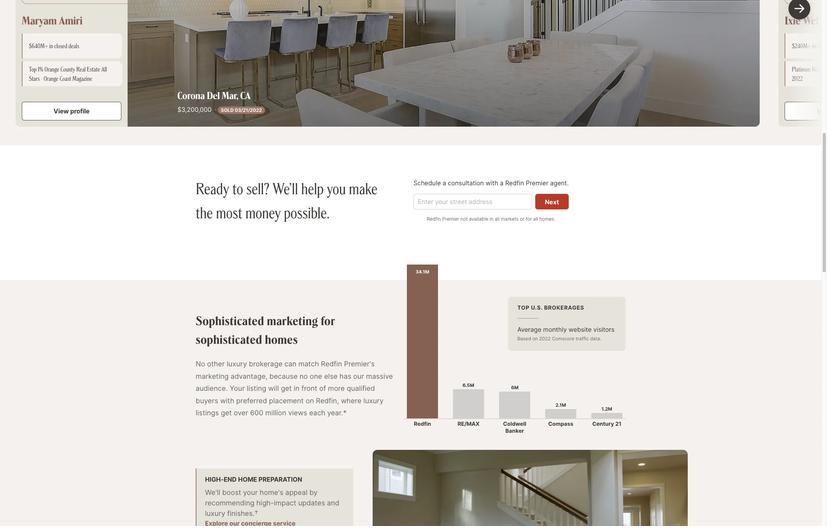 Task type: vqa. For each thing, say whether or not it's contained in the screenshot.
the Find on the bottom of the page
no



Task type: describe. For each thing, give the bounding box(es) containing it.
ready to sell? we'll help you make the most money possible.
[[196, 178, 378, 223]]

no
[[300, 373, 308, 381]]

buyers
[[196, 397, 218, 405]]

1 a from the left
[[443, 179, 446, 187]]

2 all from the left
[[533, 216, 538, 222]]

$3,200,000
[[177, 106, 212, 114]]

sophisticated marketing for sophisticated homes
[[196, 313, 335, 347]]

high-end home preparation
[[205, 476, 302, 484]]

luxury inside we'll boost your home's appeal by recommending high-impact updates and luxury finishes.†
[[205, 510, 225, 518]]

redfin inside no other luxury brokerage can match redfin premier's marketing advantage, because no one else has our massive audience. your listing will get in front of more qualified buyers with preferred placement on redfin, where luxury listings get over 600 million views each year.*
[[321, 360, 342, 368]]

amiri
[[59, 13, 82, 27]]

sophisticated
[[196, 332, 262, 347]]

with inside no other luxury brokerage can match redfin premier's marketing advantage, because no one else has our massive audience. your listing will get in front of more qualified buyers with preferred placement on redfin, where luxury listings get over 600 million views each year.*
[[220, 397, 234, 405]]

brokerage
[[249, 360, 283, 368]]

for inside sophisticated marketing for sophisticated homes
[[321, 313, 335, 329]]

or
[[520, 216, 525, 222]]

help
[[301, 178, 324, 199]]

marketing inside no other luxury brokerage can match redfin premier's marketing advantage, because no one else has our massive audience. your listing will get in front of more qualified buyers with preferred placement on redfin, where luxury listings get over 600 million views each year.*
[[196, 373, 229, 381]]

else
[[324, 373, 338, 381]]

sold 03/21/2022
[[221, 107, 262, 113]]

make
[[349, 178, 378, 199]]

in inside no other luxury brokerage can match redfin premier's marketing advantage, because no one else has our massive audience. your listing will get in front of more qualified buyers with preferred placement on redfin, where luxury listings get over 600 million views each year.*
[[294, 385, 300, 393]]

match
[[298, 360, 319, 368]]

no
[[196, 360, 205, 368]]

view for view
[[817, 107, 827, 115]]

available
[[469, 216, 488, 222]]

$240m+
[[792, 42, 811, 50]]

next image
[[790, 0, 809, 18]]

home
[[238, 476, 257, 484]]

to
[[232, 178, 243, 199]]

we'll boost your home's appeal by recommending high-impact updates and luxury finishes.†
[[205, 489, 339, 518]]

platinum
[[792, 65, 811, 73]]

Enter your street address search field
[[414, 194, 532, 210]]

over
[[234, 409, 248, 417]]

we'll boost your home's appeal by recommending high-impact updates and luxury finishes.† tab
[[196, 469, 353, 527]]

1%
[[38, 65, 43, 73]]

home's
[[260, 489, 283, 497]]

we'll boost your home's appeal by recommending high-impact updates and luxury finishes.† tab list
[[196, 469, 353, 527]]

where
[[341, 397, 362, 405]]

markets
[[501, 216, 519, 222]]

in left the close
[[812, 42, 816, 50]]

preparation
[[259, 476, 302, 484]]

recommending
[[205, 500, 254, 508]]

recogn
[[812, 65, 827, 73]]

maryam amiri link
[[22, 13, 82, 27]]

will
[[268, 385, 279, 393]]

the
[[196, 202, 213, 223]]

qualified
[[347, 385, 375, 393]]

massive
[[366, 373, 393, 381]]

homes
[[265, 332, 298, 347]]

listing
[[247, 385, 266, 393]]

year.*
[[327, 409, 347, 417]]

mar,
[[222, 89, 238, 102]]

stars
[[29, 75, 40, 83]]

coast
[[60, 75, 71, 83]]

all
[[101, 65, 107, 73]]

maryam amiri
[[22, 13, 82, 27]]

redfin,
[[316, 397, 339, 405]]

0 vertical spatial get
[[281, 385, 292, 393]]

platinum recogn
[[792, 65, 827, 83]]

we'll
[[205, 489, 220, 497]]

2 a from the left
[[500, 179, 504, 187]]

listings
[[196, 409, 219, 417]]

weber
[[803, 13, 827, 27]]

and
[[327, 500, 339, 508]]

schedule
[[414, 179, 441, 187]]

ixie weber link
[[785, 13, 827, 27]]

1 all from the left
[[495, 216, 500, 222]]

advantage,
[[231, 373, 268, 381]]

del
[[207, 89, 220, 102]]

in left closed
[[49, 42, 53, 50]]

updates
[[298, 500, 325, 508]]

0 vertical spatial premier
[[526, 179, 548, 187]]

deals
[[69, 42, 79, 50]]

1 vertical spatial redfin
[[427, 216, 441, 222]]

close
[[817, 42, 827, 50]]

appeal
[[285, 489, 308, 497]]

03/21/2022
[[235, 107, 262, 113]]

placement
[[269, 397, 304, 405]]

0 vertical spatial orange
[[44, 65, 59, 73]]

our
[[353, 373, 364, 381]]

$640m+ in closed deals
[[29, 42, 79, 50]]

1 vertical spatial get
[[221, 409, 232, 417]]



Task type: locate. For each thing, give the bounding box(es) containing it.
high-
[[205, 476, 224, 484]]

view profile
[[54, 107, 90, 115]]

sell?
[[246, 178, 270, 199]]

with right consultation at the top
[[486, 179, 498, 187]]

brokerage stats chart image
[[404, 265, 626, 435]]

get left over
[[221, 409, 232, 417]]

redfin up else
[[321, 360, 342, 368]]

on
[[306, 397, 314, 405]]

all left homes.
[[533, 216, 538, 222]]

$640m+
[[29, 42, 48, 50]]

top
[[29, 65, 37, 73]]

2 vertical spatial redfin
[[321, 360, 342, 368]]

a up enter your street address search box
[[500, 179, 504, 187]]

next button
[[535, 194, 569, 210]]

0 horizontal spatial marketing
[[196, 373, 229, 381]]

0 vertical spatial luxury
[[227, 360, 247, 368]]

$240m+ in close
[[792, 42, 827, 50]]

ca
[[240, 89, 251, 102]]

1 horizontal spatial redfin
[[427, 216, 441, 222]]

boost
[[222, 489, 241, 497]]

1 horizontal spatial with
[[486, 179, 498, 187]]

all left markets
[[495, 216, 500, 222]]

a
[[443, 179, 446, 187], [500, 179, 504, 187]]

1 horizontal spatial premier
[[526, 179, 548, 187]]

sophisticated
[[196, 313, 264, 329]]

2 horizontal spatial redfin
[[505, 179, 524, 187]]

high-
[[256, 500, 274, 508]]

1 horizontal spatial view
[[817, 107, 827, 115]]

possible.
[[284, 202, 330, 223]]

all
[[495, 216, 500, 222], [533, 216, 538, 222]]

2 horizontal spatial luxury
[[363, 397, 384, 405]]

ixie
[[785, 13, 801, 27]]

view button
[[785, 102, 827, 121]]

orange right 1%
[[44, 65, 59, 73]]

1 vertical spatial with
[[220, 397, 234, 405]]

corona del mar, ca
[[177, 89, 251, 102]]

premier left agent.
[[526, 179, 548, 187]]

your
[[243, 489, 258, 497]]

can
[[285, 360, 296, 368]]

money
[[246, 202, 281, 223]]

luxury down recommending
[[205, 510, 225, 518]]

1 vertical spatial orange
[[44, 75, 58, 83]]

agent.
[[550, 179, 569, 187]]

1 vertical spatial luxury
[[363, 397, 384, 405]]

most
[[216, 202, 242, 223]]

with
[[486, 179, 498, 187], [220, 397, 234, 405]]

redfin left not
[[427, 216, 441, 222]]

0 horizontal spatial a
[[443, 179, 446, 187]]

by
[[310, 489, 318, 497]]

redfin up markets
[[505, 179, 524, 187]]

with down your
[[220, 397, 234, 405]]

redfin premier not available in all markets or for all homes.
[[427, 216, 555, 222]]

finishes.†
[[227, 510, 258, 518]]

1 view from the left
[[54, 107, 69, 115]]

for
[[526, 216, 532, 222], [321, 313, 335, 329]]

magazine
[[72, 75, 92, 83]]

schedule a consultation with a redfin premier agent.
[[414, 179, 569, 187]]

view inside the view button
[[817, 107, 827, 115]]

other
[[207, 360, 225, 368]]

has
[[340, 373, 351, 381]]

corona
[[177, 89, 205, 102]]

view for view profile
[[54, 107, 69, 115]]

luxury down the qualified
[[363, 397, 384, 405]]

preferred
[[236, 397, 267, 405]]

closed
[[54, 42, 67, 50]]

0 vertical spatial redfin
[[505, 179, 524, 187]]

no other luxury brokerage can match redfin premier's marketing advantage, because no one else has our massive audience. your listing will get in front of more qualified buyers with preferred placement on redfin, where luxury listings get over 600 million views each year.*
[[196, 360, 393, 417]]

0 horizontal spatial get
[[221, 409, 232, 417]]

profile
[[70, 107, 90, 115]]

0 horizontal spatial redfin
[[321, 360, 342, 368]]

one
[[310, 373, 322, 381]]

1 horizontal spatial for
[[526, 216, 532, 222]]

premier's
[[344, 360, 375, 368]]

premier
[[526, 179, 548, 187], [442, 216, 459, 222]]

1 horizontal spatial all
[[533, 216, 538, 222]]

marketing up homes
[[267, 313, 318, 329]]

maryam
[[22, 13, 57, 27]]

in left front
[[294, 385, 300, 393]]

2 vertical spatial luxury
[[205, 510, 225, 518]]

county
[[60, 65, 75, 73]]

premier left not
[[442, 216, 459, 222]]

each
[[309, 409, 325, 417]]

a right schedule
[[443, 179, 446, 187]]

orange
[[44, 65, 59, 73], [44, 75, 58, 83]]

view inside view profile button
[[54, 107, 69, 115]]

luxury
[[227, 360, 247, 368], [363, 397, 384, 405], [205, 510, 225, 518]]

0 horizontal spatial with
[[220, 397, 234, 405]]

consultation
[[448, 179, 484, 187]]

0 vertical spatial for
[[526, 216, 532, 222]]

0 horizontal spatial for
[[321, 313, 335, 329]]

end
[[224, 476, 237, 484]]

0 horizontal spatial premier
[[442, 216, 459, 222]]

0 horizontal spatial luxury
[[205, 510, 225, 518]]

your
[[230, 385, 245, 393]]

ready
[[196, 178, 229, 199]]

1 horizontal spatial get
[[281, 385, 292, 393]]

0 horizontal spatial all
[[495, 216, 500, 222]]

estate
[[87, 65, 100, 73]]

1 horizontal spatial marketing
[[267, 313, 318, 329]]

in right available
[[490, 216, 494, 222]]

top 1% orange county real estate all stars - orange coast magazine
[[29, 65, 107, 83]]

audience.
[[196, 385, 228, 393]]

views
[[288, 409, 307, 417]]

600
[[250, 409, 263, 417]]

marketing inside sophisticated marketing for sophisticated homes
[[267, 313, 318, 329]]

1 horizontal spatial a
[[500, 179, 504, 187]]

view profile button
[[22, 102, 121, 121]]

2 view from the left
[[817, 107, 827, 115]]

of
[[319, 385, 326, 393]]

luxury up advantage,
[[227, 360, 247, 368]]

in
[[49, 42, 53, 50], [812, 42, 816, 50], [490, 216, 494, 222], [294, 385, 300, 393]]

1 horizontal spatial luxury
[[227, 360, 247, 368]]

1 vertical spatial premier
[[442, 216, 459, 222]]

because
[[270, 373, 298, 381]]

1 vertical spatial for
[[321, 313, 335, 329]]

0 horizontal spatial view
[[54, 107, 69, 115]]

next
[[545, 198, 559, 206]]

marketing up audience.
[[196, 373, 229, 381]]

1 vertical spatial marketing
[[196, 373, 229, 381]]

get up placement
[[281, 385, 292, 393]]

not
[[461, 216, 468, 222]]

0 vertical spatial marketing
[[267, 313, 318, 329]]

0 vertical spatial with
[[486, 179, 498, 187]]

real
[[76, 65, 86, 73]]

-
[[41, 75, 42, 83]]

orange right -
[[44, 75, 58, 83]]

impact
[[274, 500, 296, 508]]



